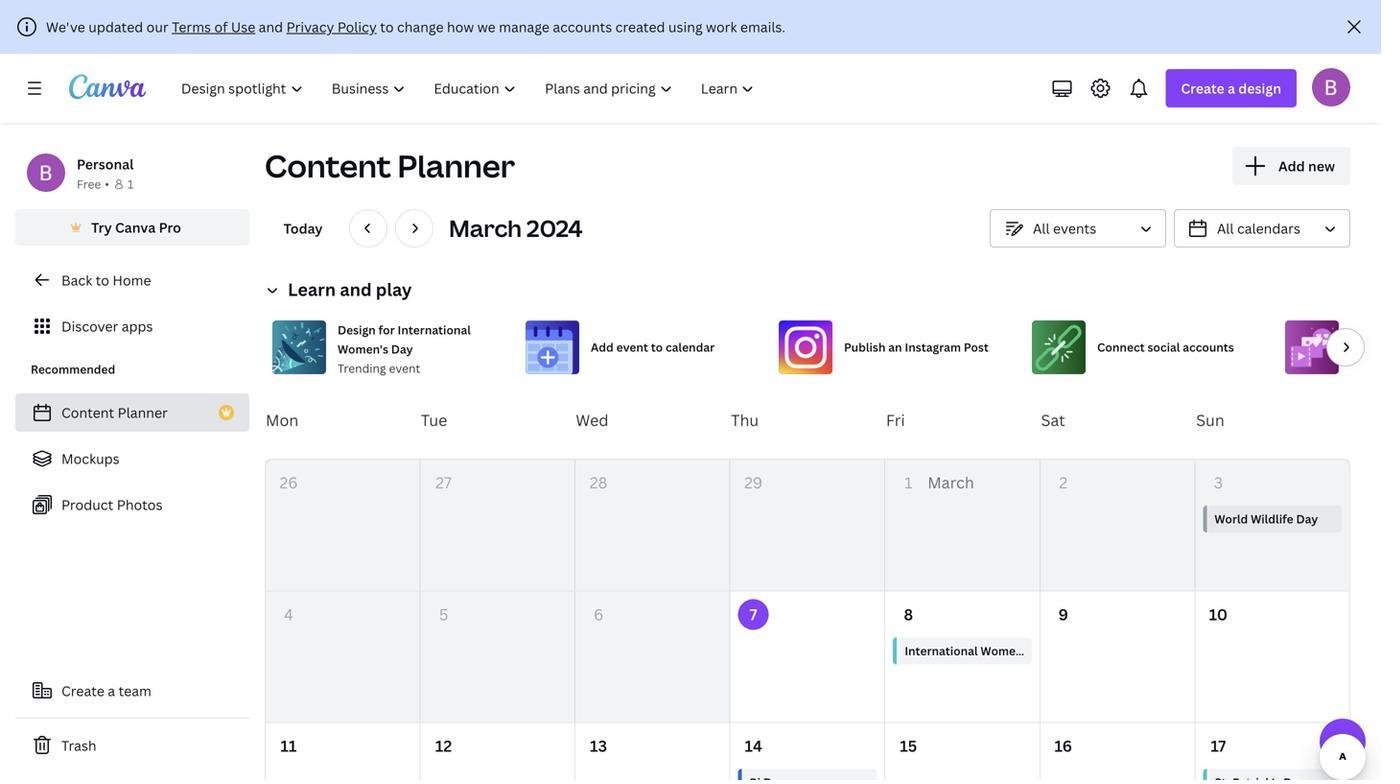 Task type: describe. For each thing, give the bounding box(es) containing it.
add new button
[[1233, 147, 1351, 185]]

sat
[[1042, 410, 1066, 430]]

change
[[397, 18, 444, 36]]

privacy policy link
[[287, 18, 377, 36]]

learn
[[288, 278, 336, 301]]

all calendars
[[1218, 219, 1301, 238]]

discover apps link
[[15, 307, 250, 345]]

manage
[[499, 18, 550, 36]]

friday column header
[[886, 382, 1041, 459]]

terms
[[172, 18, 211, 36]]

mockups link
[[15, 440, 250, 478]]

a for team
[[108, 682, 115, 700]]

add for add new
[[1279, 157, 1306, 175]]

world wildlife day button
[[1204, 506, 1343, 533]]

try canva pro
[[91, 218, 181, 237]]

personal
[[77, 155, 134, 173]]

back
[[61, 271, 92, 289]]

add event to calendar
[[591, 339, 715, 355]]

work
[[706, 18, 737, 36]]

2024
[[527, 213, 583, 244]]

apps
[[122, 317, 153, 335]]

wednesday column header
[[575, 382, 730, 459]]

trash link
[[15, 726, 250, 765]]

2 vertical spatial to
[[651, 339, 663, 355]]

mon
[[266, 410, 299, 430]]

world wildlife day
[[1215, 511, 1319, 527]]

free •
[[77, 176, 109, 192]]

march 2024
[[449, 213, 583, 244]]

wildlife
[[1252, 511, 1294, 527]]

learn and play
[[288, 278, 412, 301]]

tue
[[421, 410, 448, 430]]

mockups
[[61, 450, 120, 468]]

1 horizontal spatial planner
[[398, 145, 516, 187]]

wed
[[576, 410, 609, 430]]

sun
[[1197, 410, 1225, 430]]

post
[[964, 339, 989, 355]]

march for march
[[928, 472, 975, 493]]

discover apps
[[61, 317, 153, 335]]

use
[[231, 18, 255, 36]]

publish an instagram post
[[845, 339, 989, 355]]

terms of use link
[[172, 18, 255, 36]]

0 vertical spatial content planner
[[265, 145, 516, 187]]

all events
[[1034, 219, 1097, 238]]

calendars
[[1238, 219, 1301, 238]]

events
[[1054, 219, 1097, 238]]

instagram
[[905, 339, 962, 355]]

updated
[[89, 18, 143, 36]]

thursday column header
[[730, 382, 886, 459]]

our
[[147, 18, 169, 36]]

canva
[[115, 218, 156, 237]]

connect
[[1098, 339, 1145, 355]]

international women's day button
[[894, 638, 1057, 664]]

we've
[[46, 18, 85, 36]]

play
[[376, 278, 412, 301]]

create for create a team
[[61, 682, 104, 700]]

day for international women's day
[[1035, 643, 1057, 659]]

add new
[[1279, 157, 1336, 175]]

0 vertical spatial content
[[265, 145, 391, 187]]

event inside design for international women's day trending event
[[389, 360, 421, 376]]

international women's day
[[905, 643, 1057, 659]]

all for all calendars
[[1218, 219, 1235, 238]]

international inside design for international women's day trending event
[[398, 322, 471, 338]]

create a design
[[1182, 79, 1282, 97]]

1 vertical spatial planner
[[118, 404, 168, 422]]

day inside design for international women's day trending event
[[391, 341, 413, 357]]

learn and play button
[[257, 271, 1351, 313]]

product photos
[[61, 496, 163, 514]]

home
[[113, 271, 151, 289]]

an
[[889, 339, 903, 355]]

thu
[[731, 410, 759, 430]]

content planner link
[[15, 393, 250, 432]]

team
[[119, 682, 152, 700]]

of
[[214, 18, 228, 36]]

and inside "learn and play" button
[[340, 278, 372, 301]]

privacy
[[287, 18, 334, 36]]

add for add event to calendar
[[591, 339, 614, 355]]

1 vertical spatial accounts
[[1184, 339, 1235, 355]]

saturday column header
[[1041, 382, 1196, 459]]



Task type: vqa. For each thing, say whether or not it's contained in the screenshot.
the leftmost Create
yes



Task type: locate. For each thing, give the bounding box(es) containing it.
a inside create a design dropdown button
[[1228, 79, 1236, 97]]

add inside button
[[1279, 157, 1306, 175]]

discover
[[61, 317, 118, 335]]

recommended
[[31, 361, 115, 377]]

and
[[259, 18, 283, 36], [340, 278, 372, 301]]

try canva pro button
[[15, 209, 250, 246]]

a left design
[[1228, 79, 1236, 97]]

march row
[[266, 460, 1350, 591]]

1 horizontal spatial create
[[1182, 79, 1225, 97]]

a
[[1228, 79, 1236, 97], [108, 682, 115, 700]]

to left calendar on the top of page
[[651, 339, 663, 355]]

trash
[[61, 737, 97, 755]]

photos
[[117, 496, 163, 514]]

create a team button
[[15, 672, 250, 710]]

0 horizontal spatial add
[[591, 339, 614, 355]]

women's inside button
[[981, 643, 1032, 659]]

2 vertical spatial day
[[1035, 643, 1057, 659]]

0 horizontal spatial content planner
[[61, 404, 168, 422]]

1 vertical spatial march
[[928, 472, 975, 493]]

planner down top level navigation element on the top of page
[[398, 145, 516, 187]]

accounts
[[553, 18, 612, 36], [1184, 339, 1235, 355]]

2 horizontal spatial day
[[1297, 511, 1319, 527]]

1 vertical spatial and
[[340, 278, 372, 301]]

create left team on the bottom
[[61, 682, 104, 700]]

to right 'policy'
[[380, 18, 394, 36]]

free
[[77, 176, 101, 192]]

1 vertical spatial event
[[389, 360, 421, 376]]

new
[[1309, 157, 1336, 175]]

1 horizontal spatial women's
[[981, 643, 1032, 659]]

we
[[478, 18, 496, 36]]

planner up mockups link
[[118, 404, 168, 422]]

day
[[391, 341, 413, 357], [1297, 511, 1319, 527], [1035, 643, 1057, 659]]

0 horizontal spatial international
[[398, 322, 471, 338]]

1 vertical spatial international
[[905, 643, 978, 659]]

march
[[449, 213, 522, 244], [928, 472, 975, 493]]

list
[[15, 393, 250, 524]]

all left calendars
[[1218, 219, 1235, 238]]

back to home
[[61, 271, 151, 289]]

create for create a design
[[1182, 79, 1225, 97]]

content down recommended
[[61, 404, 114, 422]]

0 horizontal spatial accounts
[[553, 18, 612, 36]]

1 horizontal spatial accounts
[[1184, 339, 1235, 355]]

1 vertical spatial to
[[96, 271, 109, 289]]

0 horizontal spatial and
[[259, 18, 283, 36]]

•
[[105, 176, 109, 192]]

1 horizontal spatial a
[[1228, 79, 1236, 97]]

0 vertical spatial march
[[449, 213, 522, 244]]

1 horizontal spatial all
[[1218, 219, 1235, 238]]

create
[[1182, 79, 1225, 97], [61, 682, 104, 700]]

to
[[380, 18, 394, 36], [96, 271, 109, 289], [651, 339, 663, 355]]

1 horizontal spatial content planner
[[265, 145, 516, 187]]

fri
[[887, 410, 906, 430]]

day for world wildlife day
[[1297, 511, 1319, 527]]

1 horizontal spatial content
[[265, 145, 391, 187]]

monday column header
[[265, 382, 420, 459]]

pro
[[159, 218, 181, 237]]

0 horizontal spatial women's
[[338, 341, 389, 357]]

world
[[1215, 511, 1249, 527]]

0 horizontal spatial a
[[108, 682, 115, 700]]

using
[[669, 18, 703, 36]]

all left "events"
[[1034, 219, 1050, 238]]

1 vertical spatial create
[[61, 682, 104, 700]]

1 vertical spatial row
[[266, 723, 1350, 780]]

calendar
[[666, 339, 715, 355]]

how
[[447, 18, 474, 36]]

0 vertical spatial add
[[1279, 157, 1306, 175]]

1 vertical spatial content planner
[[61, 404, 168, 422]]

1 horizontal spatial to
[[380, 18, 394, 36]]

march down friday column header
[[928, 472, 975, 493]]

list containing content planner
[[15, 393, 250, 524]]

design
[[1239, 79, 1282, 97]]

1 horizontal spatial international
[[905, 643, 978, 659]]

1 vertical spatial women's
[[981, 643, 1032, 659]]

connect social accounts
[[1098, 339, 1235, 355]]

0 vertical spatial planner
[[398, 145, 516, 187]]

0 horizontal spatial create
[[61, 682, 104, 700]]

0 vertical spatial event
[[617, 339, 649, 355]]

we've updated our terms of use and privacy policy to change how we manage accounts created using work emails.
[[46, 18, 786, 36]]

create a team
[[61, 682, 152, 700]]

march for march 2024
[[449, 213, 522, 244]]

create inside dropdown button
[[1182, 79, 1225, 97]]

create left design
[[1182, 79, 1225, 97]]

0 vertical spatial day
[[391, 341, 413, 357]]

1 vertical spatial a
[[108, 682, 115, 700]]

product photos link
[[15, 486, 250, 524]]

today
[[284, 219, 323, 238]]

international inside button
[[905, 643, 978, 659]]

1 horizontal spatial march
[[928, 472, 975, 493]]

1
[[128, 176, 134, 192]]

try
[[91, 218, 112, 237]]

day inside row
[[1035, 643, 1057, 659]]

0 vertical spatial a
[[1228, 79, 1236, 97]]

today button
[[265, 209, 342, 248]]

event
[[617, 339, 649, 355], [389, 360, 421, 376]]

1 vertical spatial content
[[61, 404, 114, 422]]

event down for
[[389, 360, 421, 376]]

All events button
[[990, 209, 1167, 248]]

all inside button
[[1218, 219, 1235, 238]]

all for all events
[[1034, 219, 1050, 238]]

1 all from the left
[[1034, 219, 1050, 238]]

add left new
[[1279, 157, 1306, 175]]

1 horizontal spatial and
[[340, 278, 372, 301]]

march left 2024
[[449, 213, 522, 244]]

sunday column header
[[1196, 382, 1351, 459]]

0 vertical spatial women's
[[338, 341, 389, 357]]

create a design button
[[1166, 69, 1297, 107]]

trending
[[338, 360, 386, 376]]

0 vertical spatial international
[[398, 322, 471, 338]]

event left calendar on the top of page
[[617, 339, 649, 355]]

top level navigation element
[[169, 69, 771, 107]]

social
[[1148, 339, 1181, 355]]

publish
[[845, 339, 886, 355]]

design for international women's day trending event
[[338, 322, 471, 376]]

1 horizontal spatial event
[[617, 339, 649, 355]]

1 vertical spatial day
[[1297, 511, 1319, 527]]

women's
[[338, 341, 389, 357], [981, 643, 1032, 659]]

for
[[379, 322, 395, 338]]

0 vertical spatial create
[[1182, 79, 1225, 97]]

2 all from the left
[[1218, 219, 1235, 238]]

1 horizontal spatial day
[[1035, 643, 1057, 659]]

0 horizontal spatial day
[[391, 341, 413, 357]]

all
[[1034, 219, 1050, 238], [1218, 219, 1235, 238]]

All calendars button
[[1175, 209, 1351, 248]]

day inside march row
[[1297, 511, 1319, 527]]

international
[[398, 322, 471, 338], [905, 643, 978, 659]]

product
[[61, 496, 114, 514]]

accounts right social
[[1184, 339, 1235, 355]]

emails.
[[741, 18, 786, 36]]

0 horizontal spatial event
[[389, 360, 421, 376]]

0 horizontal spatial to
[[96, 271, 109, 289]]

and left play on the top left of page
[[340, 278, 372, 301]]

content
[[265, 145, 391, 187], [61, 404, 114, 422]]

1 vertical spatial add
[[591, 339, 614, 355]]

policy
[[338, 18, 377, 36]]

row
[[265, 382, 1351, 459], [266, 723, 1350, 780]]

content up today button
[[265, 145, 391, 187]]

march inside row
[[928, 472, 975, 493]]

2 horizontal spatial to
[[651, 339, 663, 355]]

0 vertical spatial to
[[380, 18, 394, 36]]

create inside button
[[61, 682, 104, 700]]

back to home link
[[15, 261, 250, 299]]

all inside button
[[1034, 219, 1050, 238]]

a left team on the bottom
[[108, 682, 115, 700]]

design
[[338, 322, 376, 338]]

0 vertical spatial accounts
[[553, 18, 612, 36]]

and right "use"
[[259, 18, 283, 36]]

bob builder image
[[1313, 68, 1351, 106]]

international women's day row
[[266, 591, 1350, 723]]

0 horizontal spatial all
[[1034, 219, 1050, 238]]

add up wed
[[591, 339, 614, 355]]

0 horizontal spatial planner
[[118, 404, 168, 422]]

tuesday column header
[[420, 382, 575, 459]]

created
[[616, 18, 666, 36]]

accounts left the created
[[553, 18, 612, 36]]

0 horizontal spatial march
[[449, 213, 522, 244]]

row containing mon
[[265, 382, 1351, 459]]

a for design
[[1228, 79, 1236, 97]]

0 horizontal spatial content
[[61, 404, 114, 422]]

0 vertical spatial row
[[265, 382, 1351, 459]]

women's inside design for international women's day trending event
[[338, 341, 389, 357]]

1 horizontal spatial add
[[1279, 157, 1306, 175]]

0 vertical spatial and
[[259, 18, 283, 36]]

a inside create a team button
[[108, 682, 115, 700]]

to right back
[[96, 271, 109, 289]]



